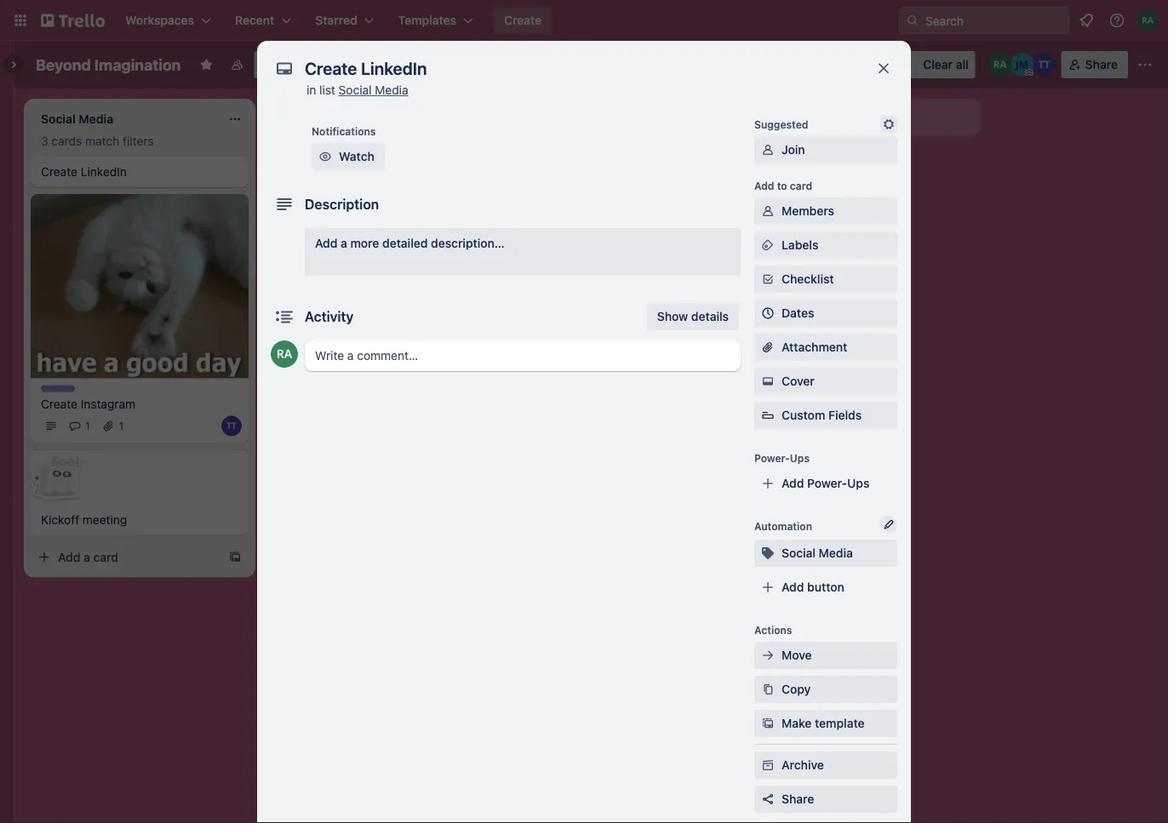 Task type: vqa. For each thing, say whether or not it's contained in the screenshot.
"4"
yes



Task type: locate. For each thing, give the bounding box(es) containing it.
add a card button for create from template… image
[[273, 213, 463, 240]]

power- inside add power-ups link
[[808, 477, 848, 491]]

sm image inside labels link
[[760, 237, 777, 254]]

2 vertical spatial a
[[84, 550, 90, 564]]

0 vertical spatial social
[[339, 83, 372, 97]]

move link
[[755, 642, 898, 670]]

1 down create instagram
[[85, 420, 90, 432]]

ups
[[790, 452, 810, 464], [848, 477, 870, 491]]

filters up watch
[[369, 134, 401, 148]]

more
[[351, 236, 380, 250]]

add a card down description
[[300, 219, 360, 233]]

social down automation
[[782, 547, 816, 561]]

sm image left 'cover' at the right
[[760, 373, 777, 390]]

1
[[283, 134, 288, 148], [85, 420, 90, 432], [119, 420, 124, 432]]

copy link
[[755, 676, 898, 704]]

0 horizontal spatial a
[[84, 550, 90, 564]]

social media link
[[339, 83, 409, 97]]

media up 'notifications'
[[375, 83, 409, 97]]

share
[[1086, 58, 1119, 72], [782, 793, 815, 807]]

add power-ups
[[782, 477, 870, 491]]

1 horizontal spatial add a card button
[[273, 213, 463, 240]]

sm image
[[881, 116, 898, 133], [760, 141, 777, 158], [317, 148, 334, 165], [760, 545, 777, 562], [760, 682, 777, 699], [760, 716, 777, 733]]

1 vertical spatial social
[[782, 547, 816, 561]]

custom
[[782, 409, 826, 423]]

0 vertical spatial add a card button
[[273, 213, 463, 240]]

a inside "link"
[[341, 236, 348, 250]]

sm image for checklist
[[760, 271, 777, 288]]

0 vertical spatial share
[[1086, 58, 1119, 72]]

sm image for labels
[[760, 237, 777, 254]]

make template link
[[755, 711, 898, 738]]

1 vertical spatial share button
[[755, 786, 898, 814]]

a left "more"
[[341, 236, 348, 250]]

share button down the archive "link"
[[755, 786, 898, 814]]

ruby anderson (rubyanderson7) image
[[989, 53, 1013, 77]]

sm image inside the 'members' link
[[760, 203, 777, 220]]

labels
[[782, 238, 819, 252]]

join link
[[755, 136, 898, 164]]

add button button
[[755, 574, 898, 601]]

1 vertical spatial ups
[[848, 477, 870, 491]]

add
[[780, 110, 803, 124], [755, 180, 775, 192], [300, 219, 322, 233], [315, 236, 338, 250], [782, 477, 805, 491], [58, 550, 80, 564], [782, 581, 805, 595]]

add a card
[[300, 219, 360, 233], [58, 550, 118, 564]]

list
[[320, 83, 336, 97], [853, 110, 870, 124]]

0 horizontal spatial 1
[[85, 420, 90, 432]]

add left button
[[782, 581, 805, 595]]

labels link
[[755, 232, 898, 259]]

make template
[[782, 717, 865, 731]]

2 sm image from the top
[[760, 237, 777, 254]]

0 vertical spatial ruby anderson (rubyanderson7) image
[[1138, 10, 1159, 31]]

4 sm image from the top
[[760, 373, 777, 390]]

sm image down add to card
[[760, 203, 777, 220]]

None text field
[[296, 53, 859, 83]]

0 horizontal spatial ruby anderson (rubyanderson7) image
[[271, 341, 298, 368]]

checklist
[[782, 272, 835, 286]]

sm image for cover
[[760, 373, 777, 390]]

6 sm image from the top
[[760, 757, 777, 774]]

media up button
[[819, 547, 853, 561]]

1 horizontal spatial add a card
[[300, 219, 360, 233]]

1 horizontal spatial power-
[[808, 477, 848, 491]]

terry turtle (terryturtle) image
[[222, 416, 242, 437]]

sm image inside checklist link
[[760, 271, 777, 288]]

1 vertical spatial share
[[782, 793, 815, 807]]

matches
[[319, 134, 366, 148]]

customize views image
[[335, 56, 352, 73]]

0 vertical spatial create
[[504, 13, 542, 27]]

create
[[504, 13, 542, 27], [41, 165, 77, 179], [41, 397, 77, 411]]

sm image left archive
[[760, 757, 777, 774]]

0 horizontal spatial ups
[[790, 452, 810, 464]]

social down customize views icon
[[339, 83, 372, 97]]

list right another
[[853, 110, 870, 124]]

filters
[[839, 58, 873, 72]]

cards
[[51, 134, 82, 148]]

1 vertical spatial a
[[341, 236, 348, 250]]

create linkedin
[[41, 165, 127, 179]]

clear all
[[924, 58, 969, 72]]

board
[[283, 58, 317, 72]]

1 horizontal spatial 1
[[119, 420, 124, 432]]

cover
[[782, 374, 815, 389]]

sm image for watch
[[317, 148, 334, 165]]

share left show menu "icon"
[[1086, 58, 1119, 72]]

1 horizontal spatial list
[[853, 110, 870, 124]]

3 cards match filters
[[41, 134, 154, 148]]

0 vertical spatial list
[[320, 83, 336, 97]]

0 vertical spatial add a card
[[300, 219, 360, 233]]

create from template… image
[[228, 551, 242, 564]]

in
[[307, 83, 316, 97]]

Search field
[[920, 8, 1069, 33]]

0 vertical spatial a
[[326, 219, 332, 233]]

in list social media
[[307, 83, 409, 97]]

0 horizontal spatial social
[[339, 83, 372, 97]]

3 sm image from the top
[[760, 271, 777, 288]]

1 horizontal spatial filters
[[369, 134, 401, 148]]

1 filters from the left
[[123, 134, 154, 148]]

open information menu image
[[1109, 12, 1126, 29]]

terry turtle (terryturtle) image
[[1033, 53, 1057, 77]]

power-
[[755, 452, 790, 464], [808, 477, 848, 491]]

card down description
[[335, 219, 360, 233]]

1 sm image from the top
[[760, 203, 777, 220]]

sm image inside make template link
[[760, 716, 777, 733]]

sm image inside "watch" button
[[317, 148, 334, 165]]

0 vertical spatial power-
[[755, 452, 790, 464]]

button
[[808, 581, 845, 595]]

ruby anderson (rubyanderson7) image
[[1138, 10, 1159, 31], [271, 341, 298, 368]]

1 vertical spatial add a card button
[[31, 544, 222, 571]]

1 vertical spatial ruby anderson (rubyanderson7) image
[[271, 341, 298, 368]]

1 vertical spatial list
[[853, 110, 870, 124]]

beyond
[[36, 55, 91, 74]]

star or unstar board image
[[200, 58, 213, 72]]

a
[[326, 219, 332, 233], [341, 236, 348, 250], [84, 550, 90, 564]]

create inside button
[[504, 13, 542, 27]]

0 horizontal spatial media
[[375, 83, 409, 97]]

2 horizontal spatial 1
[[283, 134, 288, 148]]

filters for 1 card matches filters
[[369, 134, 401, 148]]

sm image inside copy link
[[760, 682, 777, 699]]

card right to
[[791, 180, 813, 192]]

create for create instagram
[[41, 397, 77, 411]]

1 down instagram on the left top of the page
[[119, 420, 124, 432]]

color: purple, title: none image
[[41, 385, 75, 392]]

share down archive
[[782, 793, 815, 807]]

2 filters from the left
[[369, 134, 401, 148]]

1 horizontal spatial media
[[819, 547, 853, 561]]

add down kickoff
[[58, 550, 80, 564]]

imagination
[[94, 55, 181, 74]]

card
[[291, 134, 316, 148], [791, 180, 813, 192], [335, 219, 360, 233], [93, 550, 118, 564]]

add down power-ups at the bottom right of page
[[782, 477, 805, 491]]

sm image
[[760, 203, 777, 220], [760, 237, 777, 254], [760, 271, 777, 288], [760, 373, 777, 390], [760, 648, 777, 665], [760, 757, 777, 774]]

add left "more"
[[315, 236, 338, 250]]

1 horizontal spatial share button
[[1062, 51, 1129, 78]]

move
[[782, 649, 812, 663]]

sm image down actions
[[760, 648, 777, 665]]

social media button
[[755, 540, 898, 567]]

add another list
[[780, 110, 870, 124]]

a down kickoff meeting
[[84, 550, 90, 564]]

2 vertical spatial create
[[41, 397, 77, 411]]

members link
[[755, 198, 898, 225]]

1 horizontal spatial ups
[[848, 477, 870, 491]]

power- down custom
[[755, 452, 790, 464]]

social
[[339, 83, 372, 97], [782, 547, 816, 561]]

fields
[[829, 409, 862, 423]]

description…
[[431, 236, 505, 250]]

sm image for copy
[[760, 682, 777, 699]]

clear
[[924, 58, 953, 72]]

sm image inside move link
[[760, 648, 777, 665]]

0 horizontal spatial add a card
[[58, 550, 118, 564]]

0 vertical spatial share button
[[1062, 51, 1129, 78]]

0 notifications image
[[1077, 10, 1097, 31]]

dates
[[782, 306, 815, 320]]

share button down 0 notifications image
[[1062, 51, 1129, 78]]

media inside button
[[819, 547, 853, 561]]

kickoff meeting link
[[41, 512, 239, 529]]

attachment button
[[755, 334, 898, 361]]

watch button
[[312, 143, 385, 170]]

add a card button down kickoff meeting link on the bottom of the page
[[31, 544, 222, 571]]

1 horizontal spatial social
[[782, 547, 816, 561]]

5 sm image from the top
[[760, 648, 777, 665]]

switch to… image
[[12, 12, 29, 29]]

add a more detailed description… link
[[305, 228, 741, 276]]

list right 'in'
[[320, 83, 336, 97]]

board link
[[254, 51, 327, 78]]

add a card button down description
[[273, 213, 463, 240]]

0 horizontal spatial power-
[[755, 452, 790, 464]]

sm image inside join link
[[760, 141, 777, 158]]

sm image left labels
[[760, 237, 777, 254]]

3
[[41, 134, 48, 148]]

filters up 'create linkedin' link
[[123, 134, 154, 148]]

Board name text field
[[27, 51, 189, 78]]

1 vertical spatial create
[[41, 165, 77, 179]]

add a more detailed description…
[[315, 236, 505, 250]]

sm image inside the archive "link"
[[760, 757, 777, 774]]

1 vertical spatial media
[[819, 547, 853, 561]]

copy
[[782, 683, 811, 697]]

2 horizontal spatial a
[[341, 236, 348, 250]]

power- down power-ups at the bottom right of page
[[808, 477, 848, 491]]

suggested
[[755, 118, 809, 130]]

meeting
[[83, 513, 127, 527]]

1 up color: bold red, title: "thoughts" element on the left
[[283, 134, 288, 148]]

media
[[375, 83, 409, 97], [819, 547, 853, 561]]

search image
[[907, 14, 920, 27]]

thinking
[[283, 175, 330, 189]]

sm image inside the cover link
[[760, 373, 777, 390]]

sm image for suggested
[[881, 116, 898, 133]]

0 horizontal spatial share
[[782, 793, 815, 807]]

show
[[658, 310, 689, 324]]

ups up add power-ups
[[790, 452, 810, 464]]

add a card down kickoff meeting
[[58, 550, 118, 564]]

ups down fields
[[848, 477, 870, 491]]

create instagram link
[[41, 396, 239, 413]]

0 horizontal spatial add a card button
[[31, 544, 222, 571]]

a down description
[[326, 219, 332, 233]]

show menu image
[[1137, 56, 1154, 73]]

1 vertical spatial power-
[[808, 477, 848, 491]]

sm image left checklist
[[760, 271, 777, 288]]

0 horizontal spatial filters
[[123, 134, 154, 148]]

add a card button for create from template… icon
[[31, 544, 222, 571]]

add power-ups link
[[755, 470, 898, 498]]



Task type: describe. For each thing, give the bounding box(es) containing it.
card up color: bold red, title: "thoughts" element on the left
[[291, 134, 316, 148]]

add up join
[[780, 110, 803, 124]]

filters for 3 cards match filters
[[123, 134, 154, 148]]

make
[[782, 717, 812, 731]]

show details
[[658, 310, 729, 324]]

add left to
[[755, 180, 775, 192]]

power-ups
[[755, 452, 810, 464]]

workspace visible image
[[230, 58, 244, 72]]

automation
[[755, 521, 813, 532]]

0 vertical spatial ups
[[790, 452, 810, 464]]

thinking link
[[283, 174, 481, 191]]

jeremy miller (jeremymiller198) image
[[1011, 53, 1035, 77]]

color: bold red, title: "thoughts" element
[[283, 164, 330, 176]]

another
[[806, 110, 850, 124]]

0 horizontal spatial list
[[320, 83, 336, 97]]

1 horizontal spatial a
[[326, 219, 332, 233]]

primary element
[[0, 0, 1169, 41]]

add button
[[782, 581, 845, 595]]

1 horizontal spatial share
[[1086, 58, 1119, 72]]

kickoff
[[41, 513, 79, 527]]

custom fields button
[[755, 407, 898, 424]]

detailed
[[383, 236, 428, 250]]

checklist link
[[755, 266, 898, 293]]

clear all button
[[917, 51, 976, 78]]

all
[[957, 58, 969, 72]]

create from template… image
[[470, 220, 484, 233]]

actions
[[755, 624, 793, 636]]

instagram
[[81, 397, 136, 411]]

Write a comment text field
[[305, 341, 741, 371]]

back to home image
[[41, 7, 105, 34]]

members
[[782, 204, 835, 218]]

add inside "link"
[[315, 236, 338, 250]]

thoughts thinking
[[283, 164, 330, 189]]

join
[[782, 143, 806, 157]]

card down meeting
[[93, 550, 118, 564]]

details
[[692, 310, 729, 324]]

activity
[[305, 309, 354, 325]]

archive link
[[755, 752, 898, 780]]

to
[[778, 180, 788, 192]]

create instagram
[[41, 397, 136, 411]]

cover link
[[755, 368, 898, 395]]

create linkedin link
[[41, 164, 239, 181]]

0 vertical spatial media
[[375, 83, 409, 97]]

create for create
[[504, 13, 542, 27]]

dates button
[[755, 300, 898, 327]]

beyond imagination
[[36, 55, 181, 74]]

create for create linkedin
[[41, 165, 77, 179]]

sm image inside social media button
[[760, 545, 777, 562]]

match
[[85, 134, 120, 148]]

sm image for move
[[760, 648, 777, 665]]

template
[[815, 717, 865, 731]]

social media
[[782, 547, 853, 561]]

1 horizontal spatial ruby anderson (rubyanderson7) image
[[1138, 10, 1159, 31]]

watch
[[339, 150, 375, 164]]

archive
[[782, 759, 825, 773]]

add to card
[[755, 180, 813, 192]]

linkedin
[[81, 165, 127, 179]]

0 horizontal spatial share button
[[755, 786, 898, 814]]

notifications
[[312, 125, 376, 137]]

1 vertical spatial add a card
[[58, 550, 118, 564]]

add another list button
[[750, 99, 981, 136]]

sm image for archive
[[760, 757, 777, 774]]

automation image
[[782, 51, 806, 75]]

social inside button
[[782, 547, 816, 561]]

add down description
[[300, 219, 322, 233]]

list inside button
[[853, 110, 870, 124]]

4
[[899, 58, 907, 72]]

sm image for join
[[760, 141, 777, 158]]

sm image for make template
[[760, 716, 777, 733]]

custom fields
[[782, 409, 862, 423]]

show details link
[[647, 303, 740, 331]]

description
[[305, 196, 379, 213]]

kickoff meeting
[[41, 513, 127, 527]]

attachment
[[782, 340, 848, 354]]

thoughts
[[283, 164, 330, 176]]

create button
[[494, 7, 552, 34]]

sm image for members
[[760, 203, 777, 220]]

1 card matches filters
[[283, 134, 401, 148]]



